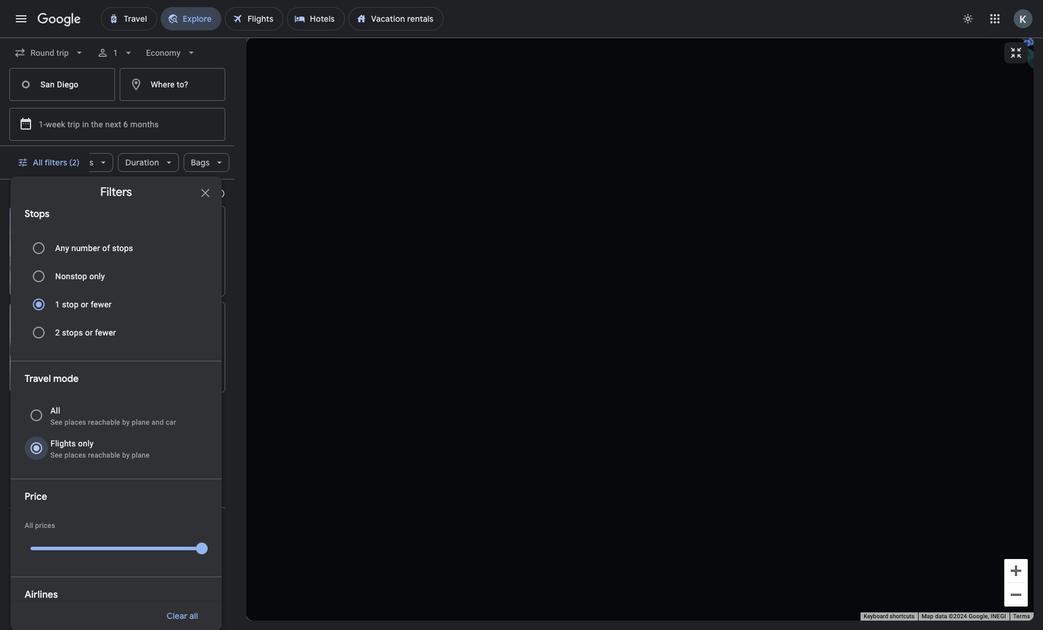 Task type: locate. For each thing, give the bounding box(es) containing it.
by left and
[[122, 418, 130, 427]]

help center link
[[113, 535, 169, 554]]

filters
[[45, 157, 67, 168]]

nonstop up 'stop'
[[55, 272, 87, 281]]

the inside displayed currencies may differ from the currencies used to purchase flights.
[[161, 561, 173, 570]]

plane down all see places reachable by plane and car
[[132, 451, 150, 460]]

reachable inside flights only see places reachable by plane
[[88, 451, 120, 460]]

1 vertical spatial 1
[[55, 300, 60, 309]]

1 vertical spatial plane
[[132, 451, 150, 460]]

all inside button
[[33, 157, 43, 168]]

1 vertical spatial see
[[50, 451, 63, 460]]

0 vertical spatial places
[[65, 418, 86, 427]]

flights
[[50, 439, 76, 448]]

2 see from the top
[[50, 451, 63, 460]]

min
[[203, 360, 215, 369]]

2 horizontal spatial 1
[[178, 360, 182, 369]]

google,
[[969, 613, 990, 620]]

all left prices
[[25, 522, 33, 530]]

feedback
[[71, 540, 108, 549]]

0 horizontal spatial about
[[31, 519, 53, 528]]

nonstop inside stops option group
[[55, 272, 87, 281]]

any
[[55, 244, 69, 253]]

keyboard shortcuts button
[[864, 613, 915, 621]]

reachable
[[88, 418, 120, 427], [88, 451, 120, 460]]

bags button
[[184, 148, 230, 177]]

clear all button
[[153, 602, 212, 630]]

places
[[65, 418, 86, 427], [65, 451, 86, 460]]

fewer for 1 stop or fewer
[[91, 300, 112, 309]]

0 horizontal spatial nonstop
[[55, 272, 87, 281]]

1 vertical spatial the
[[161, 561, 173, 570]]

0 vertical spatial reachable
[[88, 418, 120, 427]]

stops
[[112, 244, 133, 253], [62, 328, 83, 337]]

0 vertical spatial nonstop
[[55, 272, 87, 281]]

the up the learn more
[[161, 561, 173, 570]]

1 vertical spatial reachable
[[88, 451, 120, 460]]

0 vertical spatial or
[[81, 300, 89, 309]]

usd
[[180, 611, 196, 622]]

price
[[25, 491, 47, 503]]

0 vertical spatial plane
[[132, 418, 150, 427]]

see up flights on the left bottom of page
[[50, 418, 63, 427]]

$69
[[201, 349, 215, 359]]

1 vertical spatial places
[[65, 451, 86, 460]]

currencies up to on the bottom of the page
[[59, 561, 98, 570]]

usd button
[[158, 607, 206, 626]]

by inside all see places reachable by plane and car
[[122, 418, 130, 427]]

0 horizontal spatial airlines
[[25, 589, 58, 601]]

travel
[[25, 373, 51, 385]]

only inside stops option group
[[89, 272, 105, 281]]

car
[[166, 418, 176, 427]]

nonstop for nonstop
[[144, 360, 172, 369]]

mode
[[53, 373, 79, 385]]

1 vertical spatial airlines
[[25, 589, 58, 601]]

None text field
[[9, 68, 115, 101]]

69 US dollars text field
[[201, 348, 215, 360]]

1 button
[[92, 39, 139, 67]]

the
[[91, 120, 103, 129], [161, 561, 173, 570]]

0 vertical spatial stops
[[112, 244, 133, 253]]

22 – 29
[[106, 324, 131, 332]]

1 plane from the top
[[132, 418, 150, 427]]

plane left and
[[132, 418, 150, 427]]

travel mode
[[25, 373, 79, 385]]

all down 'travel mode'
[[50, 406, 60, 416]]

places inside flights only see places reachable by plane
[[65, 451, 86, 460]]

0 vertical spatial only
[[89, 272, 105, 281]]

about inside 'about' link
[[31, 519, 53, 528]]

main menu image
[[14, 12, 28, 26]]

2 reachable from the top
[[88, 451, 120, 460]]

1 vertical spatial nonstop
[[144, 360, 172, 369]]

1 by from the top
[[122, 418, 130, 427]]

displayed currencies may differ from the currencies used to purchase flights.
[[21, 561, 214, 582]]

all filters (2)
[[33, 157, 80, 168]]

stops right of
[[112, 244, 133, 253]]

help center
[[119, 540, 163, 549]]

see inside flights only see places reachable by plane
[[50, 451, 63, 460]]

differ
[[119, 561, 139, 570]]

reachable up flights only see places reachable by plane
[[88, 418, 120, 427]]

see inside all see places reachable by plane and car
[[50, 418, 63, 427]]

nonstop only
[[55, 272, 105, 281]]

and
[[152, 418, 164, 427]]

only
[[89, 272, 105, 281], [78, 439, 94, 448]]

1 horizontal spatial 1
[[113, 48, 118, 58]]

bags
[[191, 157, 210, 168]]

1 inside stops option group
[[55, 300, 60, 309]]

places up flights on the left bottom of page
[[65, 418, 86, 427]]

1 horizontal spatial the
[[161, 561, 173, 570]]

feedback link
[[65, 535, 113, 554]]

0 vertical spatial see
[[50, 418, 63, 427]]

0 vertical spatial airlines
[[64, 157, 94, 168]]

1 vertical spatial about
[[31, 519, 53, 528]]

2 vertical spatial 1
[[178, 360, 182, 369]]

or for stops
[[85, 328, 93, 337]]

learn
[[144, 573, 165, 582]]

fewer down 1 stop or fewer
[[95, 328, 116, 337]]

nonstop
[[55, 272, 87, 281], [144, 360, 172, 369]]

about left the these
[[147, 190, 166, 198]]

1 inside popup button
[[113, 48, 118, 58]]

0 vertical spatial fewer
[[91, 300, 112, 309]]

2 plane from the top
[[132, 451, 150, 460]]

about down price
[[31, 519, 53, 528]]

fewer up the feb
[[91, 300, 112, 309]]

map
[[922, 613, 934, 620]]

1 horizontal spatial about
[[147, 190, 166, 198]]

the right in
[[91, 120, 103, 129]]

currencies up more
[[175, 561, 214, 570]]

from
[[141, 561, 159, 570]]

all inside all see places reachable by plane and car
[[50, 406, 60, 416]]

1 vertical spatial all
[[50, 406, 60, 416]]

None field
[[9, 42, 90, 63], [142, 42, 202, 63], [9, 42, 90, 63], [142, 42, 202, 63]]

stops right 2 on the bottom left of the page
[[62, 328, 83, 337]]

all left filters
[[33, 157, 43, 168]]

only right flights on the left bottom of page
[[78, 439, 94, 448]]

about
[[147, 190, 166, 198], [31, 519, 53, 528]]

1 vertical spatial or
[[85, 328, 93, 337]]

or
[[81, 300, 89, 309], [85, 328, 93, 337]]

about these results image
[[206, 180, 234, 208]]

6
[[123, 120, 128, 129]]

purchase
[[79, 573, 113, 582]]

1 vertical spatial by
[[122, 451, 130, 460]]

1-week trip in the next 6 months button
[[9, 108, 225, 141]]

1 reachable from the top
[[88, 418, 120, 427]]

2 stops or fewer
[[55, 328, 116, 337]]

filters
[[100, 185, 132, 200]]

1 for 1 hr 32 min
[[178, 360, 182, 369]]

nonstop left hr
[[144, 360, 172, 369]]

of
[[102, 244, 110, 253]]

0 horizontal spatial the
[[91, 120, 103, 129]]

1-
[[39, 120, 46, 129]]

learn more link
[[144, 573, 186, 582]]

0 horizontal spatial 1
[[55, 300, 60, 309]]

reachable down all see places reachable by plane and car
[[88, 451, 120, 460]]

1 horizontal spatial nonstop
[[144, 360, 172, 369]]

reachable inside all see places reachable by plane and car
[[88, 418, 120, 427]]

view smaller map image
[[1010, 46, 1024, 60]]

1 currencies from the left
[[59, 561, 98, 570]]

map data ©2024 google, inegi
[[922, 613, 1007, 620]]

week
[[46, 120, 65, 129]]

only down any number of stops
[[89, 272, 105, 281]]

0 vertical spatial by
[[122, 418, 130, 427]]

1 see from the top
[[50, 418, 63, 427]]

1 horizontal spatial currencies
[[175, 561, 214, 570]]

these
[[168, 190, 186, 198]]

all
[[33, 157, 43, 168], [50, 406, 60, 416], [25, 522, 33, 530]]

or right 'stop'
[[81, 300, 89, 309]]

about link
[[25, 514, 59, 533]]

the inside button
[[91, 120, 103, 129]]

by down all see places reachable by plane and car
[[122, 451, 130, 460]]

0 vertical spatial about
[[147, 190, 166, 198]]

places inside all see places reachable by plane and car
[[65, 418, 86, 427]]

plane inside flights only see places reachable by plane
[[132, 451, 150, 460]]

0 vertical spatial all
[[33, 157, 43, 168]]

0 horizontal spatial currencies
[[59, 561, 98, 570]]

0 vertical spatial the
[[91, 120, 103, 129]]

in
[[82, 120, 89, 129]]

data
[[936, 613, 948, 620]]

1
[[113, 48, 118, 58], [55, 300, 60, 309], [178, 360, 182, 369]]

places down flights on the left bottom of page
[[65, 451, 86, 460]]

2 by from the top
[[122, 451, 130, 460]]

1 horizontal spatial airlines
[[64, 157, 94, 168]]

by
[[122, 418, 130, 427], [122, 451, 130, 460]]

2 currencies from the left
[[175, 561, 214, 570]]

fewer
[[91, 300, 112, 309], [95, 328, 116, 337]]

airlines
[[64, 157, 94, 168], [25, 589, 58, 601]]

inegi
[[991, 613, 1007, 620]]

or down 1 stop or fewer
[[85, 328, 93, 337]]

0 horizontal spatial stops
[[62, 328, 83, 337]]

stops
[[25, 208, 50, 220]]

any number of stops
[[55, 244, 133, 253]]

2 vertical spatial all
[[25, 522, 33, 530]]

keyboard
[[864, 613, 889, 620]]

stop
[[62, 300, 79, 309]]

1 for 1
[[113, 48, 118, 58]]

see down flights on the left bottom of page
[[50, 451, 63, 460]]

1 vertical spatial fewer
[[95, 328, 116, 337]]

months
[[130, 120, 159, 129]]

plane
[[132, 418, 150, 427], [132, 451, 150, 460]]

next
[[105, 120, 121, 129]]

fewer for 2 stops or fewer
[[95, 328, 116, 337]]

1 places from the top
[[65, 418, 86, 427]]

1 vertical spatial only
[[78, 439, 94, 448]]

airlines button
[[57, 148, 114, 177]]

only for flights
[[78, 439, 94, 448]]

only inside flights only see places reachable by plane
[[78, 439, 94, 448]]

see
[[50, 418, 63, 427], [50, 451, 63, 460]]

2 places from the top
[[65, 451, 86, 460]]

terms
[[1014, 613, 1031, 620]]

0 vertical spatial 1
[[113, 48, 118, 58]]



Task type: vqa. For each thing, say whether or not it's contained in the screenshot.
plane in All See places reachable by plane and car
yes



Task type: describe. For each thing, give the bounding box(es) containing it.
plane inside all see places reachable by plane and car
[[132, 418, 150, 427]]

feb
[[92, 324, 104, 332]]

more
[[167, 573, 186, 582]]

1 horizontal spatial stops
[[112, 244, 133, 253]]

displayed
[[21, 561, 57, 570]]

all for all prices
[[25, 522, 33, 530]]

help
[[119, 540, 137, 549]]

1 for 1 stop or fewer
[[55, 300, 60, 309]]

1 hr 32 min
[[178, 360, 215, 369]]

stops option group
[[25, 234, 208, 347]]

results
[[188, 190, 211, 198]]

travel mode option group
[[25, 399, 208, 465]]

flights only see places reachable by plane
[[50, 439, 150, 460]]

all for all filters (2)
[[33, 157, 43, 168]]

about for about
[[31, 519, 53, 528]]

to
[[69, 573, 76, 582]]

trip
[[68, 120, 80, 129]]

duration button
[[118, 148, 179, 177]]

only for nonstop
[[89, 272, 105, 281]]

flights.
[[115, 573, 141, 582]]

all
[[190, 611, 198, 622]]

may
[[101, 561, 116, 570]]

map region
[[247, 38, 1034, 621]]

keyboard shortcuts
[[864, 613, 915, 620]]

2
[[55, 328, 60, 337]]

center
[[139, 540, 163, 549]]

loading results progress bar
[[0, 38, 1044, 40]]

all for all see places reachable by plane and car
[[50, 406, 60, 416]]

by inside flights only see places reachable by plane
[[122, 451, 130, 460]]

all prices
[[25, 522, 55, 530]]

about these results
[[147, 190, 211, 198]]

©2024
[[949, 613, 968, 620]]

prices
[[35, 522, 55, 530]]

1 vertical spatial stops
[[62, 328, 83, 337]]

about for about these results
[[147, 190, 166, 198]]

all filters (2) button
[[11, 148, 89, 177]]

shortcuts
[[890, 613, 915, 620]]

number
[[71, 244, 100, 253]]

airlines inside the airlines popup button
[[64, 157, 94, 168]]

clear all
[[167, 611, 198, 622]]

change appearance image
[[954, 5, 983, 33]]

1 stop or fewer
[[55, 300, 112, 309]]

32
[[193, 360, 201, 369]]

or for stop
[[81, 300, 89, 309]]

learn more
[[144, 573, 186, 582]]

(2)
[[69, 157, 80, 168]]

close dialog image
[[198, 186, 212, 200]]

all see places reachable by plane and car
[[50, 406, 176, 427]]

feb 22 – 29
[[92, 324, 131, 332]]

hr
[[184, 360, 191, 369]]

Where to? text field
[[120, 68, 225, 101]]

clear
[[167, 611, 188, 622]]

used
[[49, 573, 67, 582]]

terms link
[[1014, 613, 1031, 620]]

nonstop for nonstop only
[[55, 272, 87, 281]]

1-week trip in the next 6 months
[[39, 120, 159, 129]]

duration
[[125, 157, 159, 168]]



